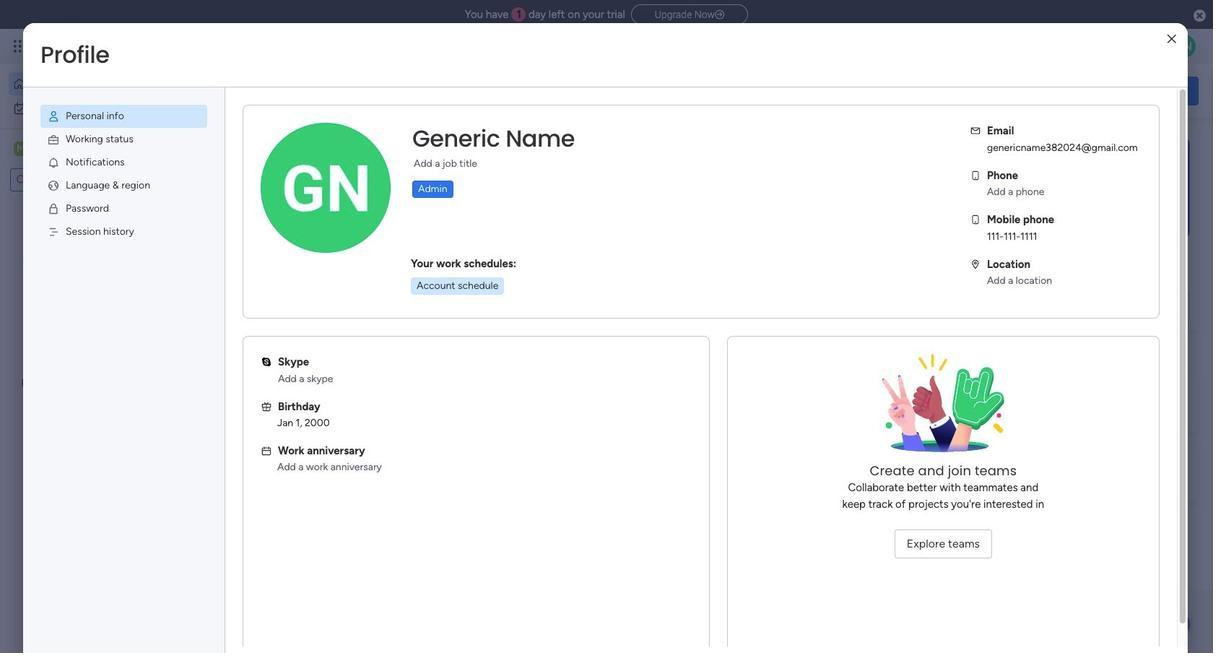Task type: vqa. For each thing, say whether or not it's contained in the screenshot.
first component IMAGE from right
yes



Task type: describe. For each thing, give the bounding box(es) containing it.
password image
[[47, 202, 60, 215]]

templates image image
[[996, 138, 1186, 238]]

v2 user feedback image
[[994, 83, 1005, 99]]

notifications image
[[47, 156, 60, 169]]

open update feed (inbox) image
[[223, 373, 241, 390]]

6 menu item from the top
[[40, 220, 207, 243]]

language & region image
[[47, 179, 60, 192]]

clear search image
[[105, 173, 119, 187]]

Search in workspace field
[[30, 172, 103, 188]]

5 menu item from the top
[[40, 197, 207, 220]]

1 vertical spatial workspace image
[[247, 465, 282, 500]]

3 menu item from the top
[[40, 151, 207, 174]]

personal info image
[[47, 110, 60, 123]]

close recently visited image
[[223, 147, 241, 164]]

v2 bolt switch image
[[1107, 83, 1115, 99]]

2 option from the top
[[9, 97, 176, 120]]

dapulse rightstroke image
[[715, 9, 725, 20]]

working status image
[[47, 133, 60, 146]]

1 option from the top
[[9, 72, 176, 95]]



Task type: locate. For each thing, give the bounding box(es) containing it.
add to favorites image
[[431, 293, 445, 307]]

1 horizontal spatial component image
[[480, 315, 493, 328]]

0 horizontal spatial public board image
[[241, 293, 257, 309]]

workspace image inside workspace selection element
[[14, 141, 28, 157]]

None field
[[409, 124, 579, 154]]

option
[[9, 72, 176, 95], [9, 97, 176, 120]]

1 horizontal spatial public board image
[[480, 293, 496, 309]]

0 vertical spatial option
[[9, 72, 176, 95]]

workspace image
[[14, 141, 28, 157], [247, 465, 282, 500]]

4 menu item from the top
[[40, 174, 207, 197]]

menu menu
[[23, 87, 225, 261]]

select product image
[[13, 39, 27, 53]]

close my workspaces image
[[223, 422, 241, 439]]

1 vertical spatial option
[[9, 97, 176, 120]]

menu item
[[40, 105, 207, 128], [40, 128, 207, 151], [40, 151, 207, 174], [40, 174, 207, 197], [40, 197, 207, 220], [40, 220, 207, 243]]

option up workspace selection element
[[9, 97, 176, 120]]

0 vertical spatial workspace image
[[14, 141, 28, 157]]

close image
[[1168, 34, 1177, 44]]

getting started element
[[983, 374, 1199, 432]]

0 horizontal spatial component image
[[241, 315, 254, 328]]

public board image for 1st component image
[[241, 293, 257, 309]]

session history image
[[47, 225, 60, 238]]

2 menu item from the top
[[40, 128, 207, 151]]

public board image for second component image from left
[[480, 293, 496, 309]]

quick search results list box
[[223, 164, 948, 355]]

workspace selection element
[[14, 140, 121, 159]]

1 public board image from the left
[[241, 293, 257, 309]]

public board image
[[241, 293, 257, 309], [480, 293, 496, 309]]

1 component image from the left
[[241, 315, 254, 328]]

2 public board image from the left
[[480, 293, 496, 309]]

no teams image
[[872, 354, 1016, 462]]

1 horizontal spatial workspace image
[[247, 465, 282, 500]]

0 horizontal spatial workspace image
[[14, 141, 28, 157]]

1 menu item from the top
[[40, 105, 207, 128]]

generic name image
[[1173, 35, 1196, 58]]

component image
[[241, 315, 254, 328], [480, 315, 493, 328]]

dapulse close image
[[1194, 9, 1207, 23]]

option up personal info icon
[[9, 72, 176, 95]]

2 component image from the left
[[480, 315, 493, 328]]



